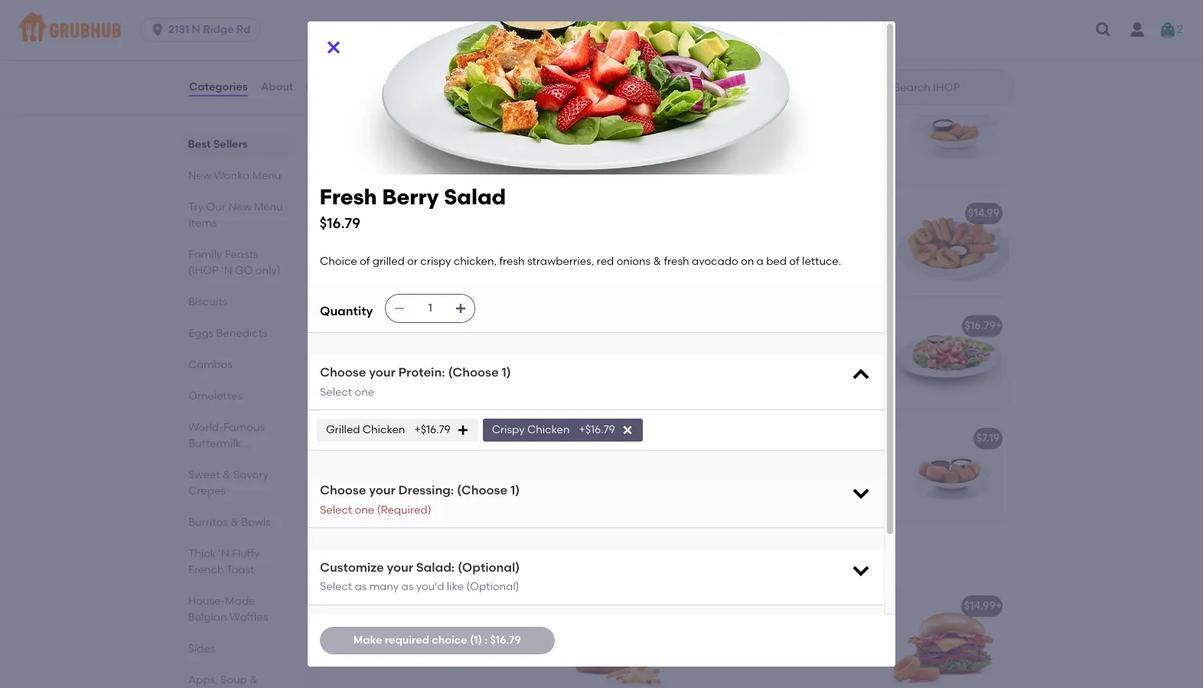 Task type: describe. For each thing, give the bounding box(es) containing it.
choose your protein: (choose 1) select one
[[320, 365, 511, 399]]

$7.19
[[977, 432, 1000, 445]]

about
[[261, 80, 293, 93]]

1 vertical spatial (optional)
[[467, 581, 520, 594]]

eggs benedicts tab
[[188, 325, 284, 342]]

1 vertical spatial soup
[[441, 320, 468, 333]]

red inside choice of grilled or crispy chicken, fresh strawberries, red onions & fresh avocado on a bed of lettuce.
[[785, 357, 802, 370]]

dipping.
[[737, 147, 780, 160]]

apps, soup & salads
[[332, 49, 500, 68]]

the classic with bacon
[[688, 600, 810, 613]]

hickory-
[[345, 469, 386, 482]]

mozza
[[345, 207, 378, 220]]

menu inside the try our new menu items
[[254, 201, 283, 214]]

only)
[[256, 264, 281, 277]]

salad for fresh berry salad
[[749, 320, 780, 333]]

a up fresh berry salad
[[757, 255, 764, 268]]

0 vertical spatial (optional)
[[458, 560, 520, 575]]

feasts
[[225, 248, 258, 261]]

upon
[[818, 622, 845, 635]]

tomato
[[371, 320, 411, 333]]

0 vertical spatial choice of grilled or crispy chicken, fresh strawberries, red onions & fresh avocado on a bed of lettuce.
[[320, 255, 842, 268]]

hickory-
[[728, 637, 771, 650]]

crispy inside 6 golden, crispy jalapeño & cheddar cheese bites served with buttermilk ranch for dipping.
[[738, 116, 769, 129]]

grilled down perfectly
[[373, 255, 405, 268]]

lettuce, inside only bacon can improve upon a classic. hickory-smoked bacon, american cheese, lettuce, tomato, red onion, pickles & ihop® sauce.
[[784, 653, 823, 666]]

bites
[[728, 132, 753, 145]]

0 vertical spatial avocado
[[692, 255, 739, 268]]

ihop® inside only bacon can improve upon a classic. hickory-smoked bacon, american cheese, lettuce, tomato, red onion, pickles & ihop® sauce.
[[791, 668, 824, 681]]

main navigation navigation
[[0, 0, 1204, 60]]

a down fresh berry salad
[[752, 372, 760, 385]]

the for the classic with bacon
[[688, 600, 707, 613]]

and
[[439, 178, 459, 191]]

jalapeño inside 6 golden, crispy jalapeño & cheddar cheese bites served with buttermilk ranch for dipping.
[[771, 116, 821, 129]]

make required choice (1) : $16.79
[[354, 634, 521, 647]]

& inside world-famous buttermilk pancakes sweet & savory crepes
[[223, 469, 231, 482]]

grilled inside choice of grilled or crispy chicken, fresh strawberries, red onions & fresh avocado on a bed of lettuce.
[[740, 341, 773, 354]]

melty
[[454, 229, 483, 242]]

jalapenos
[[385, 178, 436, 191]]

crispy inside choice of grilled or crispy chicken, hickory-smoked bacon, fresh avocado, tomatoes, four-cheese blend & red onions on a bed of lettuce.
[[445, 454, 476, 467]]

only
[[688, 622, 711, 635]]

:
[[485, 634, 488, 647]]

sides
[[188, 643, 216, 656]]

& inside only bacon can improve upon a classic. hickory-smoked bacon, american cheese, lettuce, tomato, red onion, pickles & ihop® sauce.
[[780, 668, 788, 681]]

with inside donut holes tossed in cinnamon sugar. served with cream cheese icing & dulce de leche caramel sauce.
[[760, 469, 782, 482]]

sides tab
[[188, 641, 284, 657]]

& inside burritos & bowls tab
[[231, 516, 239, 529]]

combos
[[188, 358, 233, 371]]

apps, soup & tab
[[188, 672, 284, 688]]

chopped chicken salad
[[345, 432, 473, 445]]

$16.79 +
[[965, 320, 1003, 333]]

world-famous buttermilk pancakes tab
[[188, 420, 284, 466]]

new for new tomato basil soup
[[345, 320, 368, 333]]

grilled up pickled
[[345, 163, 377, 176]]

1 horizontal spatial strawberries,
[[716, 357, 783, 370]]

0 vertical spatial on
[[741, 255, 754, 268]]

a inside only bacon can improve upon a classic. hickory-smoked bacon, american cheese, lettuce, tomato, red onion, pickles & ihop® sauce.
[[847, 622, 854, 635]]

your for salad:
[[387, 560, 414, 575]]

2 as from the left
[[402, 581, 414, 594]]

our
[[206, 201, 226, 214]]

'n inside the thick 'n fluffy french toast
[[219, 548, 230, 561]]

creamy tomato basil soup topped with a decadent four-cheese crisp.
[[345, 341, 525, 370]]

sticks
[[381, 207, 412, 220]]

$5.99
[[630, 320, 657, 333]]

+$16.79 for crispy chicken
[[579, 423, 616, 436]]

truly a classic. american cheese, lettuce, tomato, red onion, pickles & ihop® sauce.
[[345, 622, 531, 666]]

marinara.
[[345, 260, 396, 273]]

thick
[[188, 548, 216, 561]]

tomato, inside only bacon can improve upon a classic. hickory-smoked bacon, american cheese, lettuce, tomato, red onion, pickles & ihop® sauce.
[[826, 653, 867, 666]]

cheese, inside only bacon can improve upon a classic. hickory-smoked bacon, american cheese, lettuce, tomato, red onion, pickles & ihop® sauce.
[[741, 653, 781, 666]]

0 vertical spatial bed
[[767, 255, 787, 268]]

classic for a
[[367, 600, 405, 613]]

fresh berry salad image
[[894, 310, 1009, 409]]

cheese inside choice of grilled or crispy chicken, hickory-smoked bacon, fresh avocado, tomatoes, four-cheese blend & red onions on a bed of lettuce.
[[477, 485, 514, 498]]

sour
[[462, 178, 484, 191]]

roasted
[[494, 116, 534, 129]]

cheese inside donut holes tossed in cinnamon sugar. served with cream cheese icing & dulce de leche caramel sauce.
[[821, 469, 859, 482]]

waffles
[[230, 611, 269, 624]]

mozza sticks
[[345, 207, 412, 220]]

pickles inside truly a classic. american cheese, lettuce, tomato, red onion, pickles & ihop® sauce.
[[485, 637, 520, 650]]

2131
[[169, 23, 189, 36]]

search icon image
[[870, 78, 888, 96]]

house-made belgian waffles tab
[[188, 594, 284, 626]]

chicken for grilled chicken
[[363, 423, 405, 436]]

svg image inside 2 "button"
[[1160, 21, 1178, 39]]

you'd
[[416, 581, 444, 594]]

chicken quesadilla
[[345, 94, 447, 107]]

diced
[[345, 116, 375, 129]]

truly
[[345, 622, 369, 635]]

red inside only bacon can improve upon a classic. hickory-smoked bacon, american cheese, lettuce, tomato, red onion, pickles & ihop® sauce.
[[688, 668, 705, 681]]

cheese inside 6 golden, crispy jalapeño & cheddar cheese bites served with buttermilk ranch for dipping.
[[688, 132, 725, 145]]

items
[[188, 217, 217, 230]]

categories
[[189, 80, 248, 93]]

& inside choice of grilled or crispy chicken, fresh strawberries, red onions & fresh avocado on a bed of lettuce.
[[842, 357, 850, 370]]

fresh for fresh berry salad
[[688, 320, 716, 333]]

required
[[385, 634, 430, 647]]

try our new menu items
[[188, 201, 283, 230]]

1 vertical spatial avocado
[[688, 372, 734, 385]]

bites
[[783, 94, 809, 107]]

(choose for protein:
[[448, 365, 499, 380]]

crepes
[[188, 485, 226, 498]]

choose for choose your dressing: (choose 1)
[[320, 483, 366, 498]]

svg image inside "2131 n ridge rd" "button"
[[150, 22, 166, 38]]

blend
[[345, 500, 374, 513]]

salad for fresh berry salad $16.79
[[445, 184, 507, 210]]

lettuce. inside choice of grilled or crispy chicken, hickory-smoked bacon, fresh avocado, tomatoes, four-cheese blend & red onions on a bed of lettuce.
[[345, 516, 384, 529]]

burgers
[[332, 554, 395, 573]]

make
[[354, 634, 382, 647]]

tomato, inside truly a classic. american cheese, lettuce, tomato, red onion, pickles & ihop® sauce.
[[386, 637, 428, 650]]

onion, inside truly a classic. american cheese, lettuce, tomato, red onion, pickles & ihop® sauce.
[[450, 637, 482, 650]]

$8.39
[[973, 94, 1000, 107]]

crispy
[[492, 423, 525, 436]]

one for protein:
[[355, 386, 375, 399]]

sauce. inside donut holes tossed in cinnamon sugar. served with cream cheese icing & dulce de leche caramel sauce.
[[688, 500, 722, 513]]

with inside six perfectly crispy & melty mozzarella cheese sticks served with marinara.
[[511, 244, 532, 257]]

new inside the try our new menu items
[[228, 201, 252, 214]]

menu inside new wonka menu tab
[[253, 169, 282, 182]]

donut
[[688, 454, 719, 467]]

about button
[[260, 60, 294, 115]]

eggs
[[188, 327, 214, 340]]

select for choose your dressing: (choose 1)
[[320, 504, 352, 517]]

0 vertical spatial chicken,
[[454, 255, 497, 268]]

a inside creamy tomato basil soup topped with a decadent four-cheese crisp.
[[369, 357, 376, 370]]

cheeses
[[433, 147, 475, 160]]

cinnamon dippers image
[[894, 422, 1009, 522]]

new tomato basil soup image
[[551, 310, 666, 409]]

soup for apps, soup & salads
[[383, 49, 424, 68]]

on inside choice of grilled or crispy chicken, hickory-smoked bacon, fresh avocado, tomatoes, four-cheese blend & red onions on a bed of lettuce.
[[444, 500, 457, 513]]

sauce. inside truly a classic. american cheese, lettuce, tomato, red onion, pickles & ihop® sauce.
[[380, 653, 414, 666]]

& inside six perfectly crispy & melty mozzarella cheese sticks served with marinara.
[[443, 229, 452, 242]]

$16.79 inside 'fresh berry salad $16.79'
[[320, 214, 361, 232]]

sauce. inside only bacon can improve upon a classic. hickory-smoked bacon, american cheese, lettuce, tomato, red onion, pickles & ihop® sauce.
[[826, 668, 860, 681]]

warm,
[[499, 147, 532, 160]]

combos tab
[[188, 357, 284, 373]]

poblano
[[345, 132, 388, 145]]

bacon
[[776, 600, 810, 613]]

1) for choose your dressing: (choose 1)
[[511, 483, 520, 498]]

bowls
[[241, 516, 271, 529]]

peppers
[[443, 132, 486, 145]]

0 vertical spatial lettuce.
[[803, 255, 842, 268]]

chicken up diced on the top of the page
[[345, 94, 388, 107]]

fresh berry salad
[[688, 320, 780, 333]]

bed inside choice of grilled or crispy chicken, fresh strawberries, red onions & fresh avocado on a bed of lettuce.
[[762, 372, 783, 385]]

chicken for crispy chicken
[[528, 423, 570, 436]]

served for sticks
[[473, 244, 508, 257]]

salad:
[[416, 560, 455, 575]]

0 vertical spatial choice
[[320, 255, 357, 268]]

eggs benedicts
[[188, 327, 268, 340]]

served inside diced grilled chicken breast, roasted poblano & red bell peppers & melted jack & cheddar cheeses in a warm, grilled tortilla. served with salsa, pickled jalapenos and sour cream.
[[418, 163, 454, 176]]

salad for chopped chicken salad
[[442, 432, 473, 445]]

smoked inside choice of grilled or crispy chicken, hickory-smoked bacon, fresh avocado, tomatoes, four-cheese blend & red onions on a bed of lettuce.
[[386, 469, 427, 482]]

classic. inside truly a classic. american cheese, lettuce, tomato, red onion, pickles & ihop® sauce.
[[381, 622, 419, 635]]

reviews button
[[306, 60, 350, 115]]

breast,
[[455, 116, 491, 129]]

thick 'n fluffy french toast
[[188, 548, 260, 577]]

go
[[235, 264, 253, 277]]

cinnamon
[[800, 454, 853, 467]]

cheddar
[[384, 147, 430, 160]]

new wonka menu tab
[[188, 168, 284, 184]]

best sellers
[[188, 138, 248, 151]]

toast
[[226, 564, 255, 577]]

bacon
[[714, 622, 748, 635]]

$14.99 button
[[679, 197, 1009, 297]]

mozzarella
[[345, 244, 400, 257]]

cheese inside creamy tomato basil soup topped with a decadent four-cheese crisp.
[[457, 357, 494, 370]]

appetizer sampler image
[[894, 197, 1009, 297]]

red inside diced grilled chicken breast, roasted poblano & red bell peppers & melted jack & cheddar cheeses in a warm, grilled tortilla. served with salsa, pickled jalapenos and sour cream.
[[401, 132, 419, 145]]

0 vertical spatial onions
[[617, 255, 651, 268]]

1 vertical spatial lettuce.
[[798, 372, 837, 385]]

2131 n ridge rd button
[[140, 18, 267, 42]]

the classic image
[[551, 590, 666, 688]]

bed inside choice of grilled or crispy chicken, hickory-smoked bacon, fresh avocado, tomatoes, four-cheese blend & red onions on a bed of lettuce.
[[469, 500, 490, 513]]

fluffy
[[232, 548, 260, 561]]

jack
[[345, 147, 370, 160]]

the for the classic
[[345, 600, 364, 613]]

donut holes tossed in cinnamon sugar. served with cream cheese icing & dulce de leche caramel sauce.
[[688, 454, 859, 513]]

try our new menu items tab
[[188, 199, 284, 231]]



Task type: vqa. For each thing, say whether or not it's contained in the screenshot.
the bottommost $13.00 +
no



Task type: locate. For each thing, give the bounding box(es) containing it.
with down bites
[[792, 132, 814, 145]]

2 vertical spatial lettuce.
[[345, 516, 384, 529]]

fresh inside 'fresh berry salad $16.79'
[[320, 184, 378, 210]]

lettuce, down improve
[[784, 653, 823, 666]]

belgian
[[188, 611, 227, 624]]

0 vertical spatial jalapeño
[[688, 94, 738, 107]]

2 horizontal spatial new
[[345, 320, 368, 333]]

the up "truly" at the bottom left of the page
[[345, 600, 364, 613]]

soup for apps, soup &
[[221, 674, 247, 687]]

rd
[[236, 23, 251, 36]]

choose for choose your protein: (choose 1)
[[320, 365, 366, 380]]

your inside choose your dressing: (choose 1) select one (required)
[[369, 483, 396, 498]]

crispy inside six perfectly crispy & melty mozzarella cheese sticks served with marinara.
[[410, 229, 441, 242]]

grilled inside choice of grilled or crispy chicken, hickory-smoked bacon, fresh avocado, tomatoes, four-cheese blend & red onions on a bed of lettuce.
[[397, 454, 429, 467]]

$14.99 for $14.99
[[969, 207, 1000, 220]]

$14.99 for $14.99 +
[[965, 600, 996, 613]]

one inside choose your protein: (choose 1) select one
[[355, 386, 375, 399]]

1 horizontal spatial fresh
[[688, 320, 716, 333]]

select for choose your protein: (choose 1)
[[320, 386, 352, 399]]

a up burgers & chicken sandwiches
[[460, 500, 467, 513]]

'n
[[221, 264, 232, 277], [219, 548, 230, 561]]

soup up the basil
[[441, 320, 468, 333]]

burritos & bowls
[[188, 516, 271, 529]]

3 select from the top
[[320, 581, 352, 594]]

only bacon can improve upon a classic. hickory-smoked bacon, american cheese, lettuce, tomato, red onion, pickles & ihop® sauce.
[[688, 622, 867, 681]]

0 horizontal spatial +$16.79
[[415, 423, 451, 436]]

& inside 6 golden, crispy jalapeño & cheddar cheese bites served with buttermilk ranch for dipping.
[[824, 116, 832, 129]]

customize
[[320, 560, 384, 575]]

1 vertical spatial tomato,
[[826, 653, 867, 666]]

classic for bacon
[[710, 600, 748, 613]]

family
[[188, 248, 222, 261]]

french
[[188, 564, 224, 577]]

classic. inside only bacon can improve upon a classic. hickory-smoked bacon, american cheese, lettuce, tomato, red onion, pickles & ihop® sauce.
[[688, 637, 726, 650]]

1 vertical spatial sauce.
[[380, 653, 414, 666]]

smoked
[[386, 469, 427, 482], [771, 637, 812, 650]]

0 horizontal spatial or
[[408, 255, 418, 268]]

0 horizontal spatial ihop®
[[345, 653, 377, 666]]

chicken right chopped
[[397, 432, 440, 445]]

0 vertical spatial served
[[755, 132, 790, 145]]

a down the creamy
[[369, 357, 376, 370]]

0 vertical spatial ihop®
[[345, 653, 377, 666]]

cheese, down the hickory-
[[741, 653, 781, 666]]

tomato, right make
[[386, 637, 428, 650]]

0 horizontal spatial sauce.
[[380, 653, 414, 666]]

fresh inside choice of grilled or crispy chicken, hickory-smoked bacon, fresh avocado, tomatoes, four-cheese blend & red onions on a bed of lettuce.
[[469, 469, 494, 482]]

1) down topped
[[502, 365, 511, 380]]

salad inside 'fresh berry salad $16.79'
[[445, 184, 507, 210]]

1 horizontal spatial sauce.
[[688, 500, 722, 513]]

1 vertical spatial chicken,
[[822, 341, 865, 354]]

buttermilk
[[817, 132, 870, 145]]

holes
[[722, 454, 749, 467]]

biscuits tab
[[188, 294, 284, 310]]

with inside creamy tomato basil soup topped with a decadent four-cheese crisp.
[[345, 357, 366, 370]]

ihop®
[[345, 653, 377, 666], [791, 668, 824, 681]]

1 horizontal spatial apps,
[[332, 49, 379, 68]]

0 vertical spatial 1)
[[502, 365, 511, 380]]

classic.
[[381, 622, 419, 635], [688, 637, 726, 650]]

as
[[355, 581, 367, 594], [402, 581, 414, 594]]

2 vertical spatial on
[[444, 500, 457, 513]]

a right "truly" at the bottom left of the page
[[371, 622, 379, 635]]

(optional) right like
[[467, 581, 520, 594]]

bacon, down the upon
[[815, 637, 851, 650]]

one inside choose your dressing: (choose 1) select one (required)
[[355, 504, 375, 517]]

2 +$16.79 from the left
[[579, 423, 616, 436]]

red inside truly a classic. american cheese, lettuce, tomato, red onion, pickles & ihop® sauce.
[[430, 637, 448, 650]]

classic down many
[[367, 600, 405, 613]]

the classic with bacon image
[[894, 590, 1009, 688]]

(optional) up like
[[458, 560, 520, 575]]

grilled down fresh berry salad
[[740, 341, 773, 354]]

(required)
[[377, 504, 432, 517]]

mozza sticks image
[[551, 197, 666, 297]]

onion, left :
[[450, 637, 482, 650]]

buttermilk
[[188, 437, 241, 450]]

with down the creamy
[[345, 357, 366, 370]]

1 one from the top
[[355, 386, 375, 399]]

tomato, down the upon
[[826, 653, 867, 666]]

one up grilled chicken
[[355, 386, 375, 399]]

choice for fresh berry salad
[[688, 341, 725, 354]]

$11.99
[[624, 600, 653, 613]]

berry for fresh berry salad
[[719, 320, 746, 333]]

0 vertical spatial 'n
[[221, 264, 232, 277]]

bacon,
[[430, 469, 466, 482], [815, 637, 851, 650]]

new inside new wonka menu tab
[[188, 169, 212, 182]]

1 vertical spatial four-
[[452, 485, 477, 498]]

chicken, inside choice of grilled or crispy chicken, fresh strawberries, red onions & fresh avocado on a bed of lettuce.
[[822, 341, 865, 354]]

1 vertical spatial onion,
[[708, 668, 739, 681]]

a inside truly a classic. american cheese, lettuce, tomato, red onion, pickles & ihop® sauce.
[[371, 622, 379, 635]]

choose up blend
[[320, 483, 366, 498]]

& inside truly a classic. american cheese, lettuce, tomato, red onion, pickles & ihop® sauce.
[[523, 637, 531, 650]]

1 select from the top
[[320, 386, 352, 399]]

cream.
[[487, 178, 523, 191]]

new tomato basil soup
[[345, 320, 468, 333]]

soup inside apps, soup &
[[221, 674, 247, 687]]

choose down the creamy
[[320, 365, 366, 380]]

choice down fresh berry salad
[[688, 341, 725, 354]]

+ for $14.99
[[996, 600, 1003, 613]]

1 vertical spatial in
[[789, 454, 798, 467]]

six perfectly crispy & melty mozzarella cheese sticks served with marinara.
[[345, 229, 532, 273]]

thick 'n fluffy french toast tab
[[188, 546, 284, 578]]

0 vertical spatial berry
[[383, 184, 439, 210]]

one down avocado,
[[355, 504, 375, 517]]

& inside donut holes tossed in cinnamon sugar. served with cream cheese icing & dulce de leche caramel sauce.
[[715, 485, 723, 498]]

lettuce.
[[803, 255, 842, 268], [798, 372, 837, 385], [345, 516, 384, 529]]

in inside donut holes tossed in cinnamon sugar. served with cream cheese icing & dulce de leche caramel sauce.
[[789, 454, 798, 467]]

(choose right dressing:
[[457, 483, 508, 498]]

svg image
[[1160, 21, 1178, 39], [325, 38, 343, 57], [394, 303, 406, 315], [851, 560, 872, 581]]

tossed
[[752, 454, 786, 467]]

on inside choice of grilled or crispy chicken, fresh strawberries, red onions & fresh avocado on a bed of lettuce.
[[737, 372, 750, 385]]

soup
[[457, 341, 482, 354]]

apps, down the sides at the bottom left of page
[[188, 674, 218, 687]]

0 vertical spatial lettuce,
[[345, 637, 384, 650]]

sharp cheddar mac & cheese image
[[551, 0, 666, 16]]

salsa,
[[481, 163, 510, 176]]

new down 'quantity'
[[345, 320, 368, 333]]

apps, for apps, soup & salads
[[332, 49, 379, 68]]

classic up bacon
[[710, 600, 748, 613]]

served inside donut holes tossed in cinnamon sugar. served with cream cheese icing & dulce de leche caramel sauce.
[[722, 469, 758, 482]]

choice up hickory-
[[345, 454, 382, 467]]

0 vertical spatial choose
[[320, 365, 366, 380]]

chicken up like
[[415, 554, 481, 573]]

diced grilled chicken breast, roasted poblano & red bell peppers & melted jack & cheddar cheeses in a warm, grilled tortilla. served with salsa, pickled jalapenos and sour cream.
[[345, 116, 536, 191]]

0 horizontal spatial tomato,
[[386, 637, 428, 650]]

one for dressing:
[[355, 504, 375, 517]]

menu right wonka on the top left
[[253, 169, 282, 182]]

2 vertical spatial new
[[345, 320, 368, 333]]

2 the from the left
[[688, 600, 707, 613]]

1 horizontal spatial onions
[[617, 255, 651, 268]]

select down avocado,
[[320, 504, 352, 517]]

0 vertical spatial soup
[[383, 49, 424, 68]]

chicken right 'grilled'
[[363, 423, 405, 436]]

chicken, inside choice of grilled or crispy chicken, hickory-smoked bacon, fresh avocado, tomatoes, four-cheese blend & red onions on a bed of lettuce.
[[478, 454, 522, 467]]

0 horizontal spatial jalapeño
[[688, 94, 738, 107]]

1 vertical spatial pickles
[[742, 668, 778, 681]]

or inside choice of grilled or crispy chicken, hickory-smoked bacon, fresh avocado, tomatoes, four-cheese blend & red onions on a bed of lettuce.
[[432, 454, 443, 467]]

1 vertical spatial your
[[369, 483, 396, 498]]

four- inside creamy tomato basil soup topped with a decadent four-cheese crisp.
[[432, 357, 457, 370]]

avocado up fresh berry salad
[[692, 255, 739, 268]]

chopped chicken salad image
[[551, 422, 666, 522]]

onions
[[617, 255, 651, 268], [805, 357, 839, 370], [407, 500, 442, 513]]

(choose for dressing:
[[457, 483, 508, 498]]

select inside customize your salad: (optional) select as many as you'd like (optional)
[[320, 581, 352, 594]]

0 vertical spatial pickles
[[485, 637, 520, 650]]

svg image
[[1095, 21, 1114, 39], [150, 22, 166, 38], [455, 303, 467, 315], [851, 365, 872, 386], [457, 424, 469, 437], [622, 424, 634, 437], [851, 482, 872, 504]]

in
[[478, 147, 487, 160], [789, 454, 798, 467]]

1 vertical spatial ihop®
[[791, 668, 824, 681]]

2 vertical spatial select
[[320, 581, 352, 594]]

a inside diced grilled chicken breast, roasted poblano & red bell peppers & melted jack & cheddar cheeses in a warm, grilled tortilla. served with salsa, pickled jalapenos and sour cream.
[[490, 147, 497, 160]]

jalapeño down bites
[[771, 116, 821, 129]]

0 vertical spatial one
[[355, 386, 375, 399]]

jalapeño cheese bites
[[688, 94, 809, 107]]

& inside apps, soup &
[[250, 674, 258, 687]]

select down the customize
[[320, 581, 352, 594]]

or inside choice of grilled or crispy chicken, fresh strawberries, red onions & fresh avocado on a bed of lettuce.
[[775, 341, 786, 354]]

cheese
[[741, 94, 780, 107]]

0 vertical spatial strawberries,
[[528, 255, 594, 268]]

0 vertical spatial your
[[369, 365, 396, 380]]

cheese left "sticks"
[[402, 244, 440, 257]]

cheese, right choice
[[475, 622, 515, 635]]

0 horizontal spatial pickles
[[485, 637, 520, 650]]

0 vertical spatial new
[[188, 169, 212, 182]]

in up salsa,
[[478, 147, 487, 160]]

served down the melty
[[473, 244, 508, 257]]

chicken right the crispy
[[528, 423, 570, 436]]

crispy chicken
[[492, 423, 570, 436]]

bacon, inside only bacon can improve upon a classic. hickory-smoked bacon, american cheese, lettuce, tomato, red onion, pickles & ihop® sauce.
[[815, 637, 851, 650]]

pickles down the hickory-
[[742, 668, 778, 681]]

ihop® down improve
[[791, 668, 824, 681]]

cheese down cinnamon
[[821, 469, 859, 482]]

1 vertical spatial one
[[355, 504, 375, 517]]

$11.99 +
[[624, 600, 660, 613]]

or
[[408, 255, 418, 268], [775, 341, 786, 354], [432, 454, 443, 467]]

on down fresh berry salad
[[737, 372, 750, 385]]

your for dressing:
[[369, 483, 396, 498]]

1 vertical spatial 'n
[[219, 548, 230, 561]]

a up salsa,
[[490, 147, 497, 160]]

or for chopped chicken salad
[[432, 454, 443, 467]]

or down perfectly
[[408, 255, 418, 268]]

famous
[[224, 421, 265, 434]]

1 +$16.79 from the left
[[415, 423, 451, 436]]

cheese down soup
[[457, 357, 494, 370]]

cream
[[785, 469, 819, 482]]

Search IHOP search field
[[893, 80, 1010, 95]]

basil
[[413, 320, 439, 333]]

$14.99 inside $14.99 button
[[969, 207, 1000, 220]]

or up dressing:
[[432, 454, 443, 467]]

the up the only
[[688, 600, 707, 613]]

chicken quesadilla image
[[551, 84, 666, 184]]

chicken for chopped chicken salad
[[397, 432, 440, 445]]

1 horizontal spatial served
[[755, 132, 790, 145]]

select up 'grilled'
[[320, 386, 352, 399]]

chopped
[[345, 432, 394, 445]]

four- down the basil
[[432, 357, 457, 370]]

american left :
[[421, 622, 472, 635]]

1 vertical spatial cheese,
[[741, 653, 781, 666]]

on up fresh berry salad
[[741, 255, 754, 268]]

apps, up "reviews"
[[332, 49, 379, 68]]

like
[[447, 581, 464, 594]]

choice inside choice of grilled or crispy chicken, hickory-smoked bacon, fresh avocado, tomatoes, four-cheese blend & red onions on a bed of lettuce.
[[345, 454, 382, 467]]

0 horizontal spatial bacon,
[[430, 469, 466, 482]]

0 vertical spatial onion,
[[450, 637, 482, 650]]

apps, inside apps, soup &
[[188, 674, 218, 687]]

1 choose from the top
[[320, 365, 366, 380]]

grilled chicken
[[326, 423, 405, 436]]

benedicts
[[216, 327, 268, 340]]

your down the creamy
[[369, 365, 396, 380]]

american inside truly a classic. american cheese, lettuce, tomato, red onion, pickles & ihop® sauce.
[[421, 622, 472, 635]]

your up many
[[387, 560, 414, 575]]

select inside choose your dressing: (choose 1) select one (required)
[[320, 504, 352, 517]]

golden,
[[697, 116, 736, 129]]

0 horizontal spatial served
[[473, 244, 508, 257]]

1 vertical spatial new
[[228, 201, 252, 214]]

your down hickory-
[[369, 483, 396, 498]]

lettuce,
[[345, 637, 384, 650], [784, 653, 823, 666]]

0 horizontal spatial apps,
[[188, 674, 218, 687]]

1 horizontal spatial the
[[688, 600, 707, 613]]

avocado down fresh berry salad
[[688, 372, 734, 385]]

tomato,
[[386, 637, 428, 650], [826, 653, 867, 666]]

family feasts (ihop 'n go only) tab
[[188, 247, 284, 279]]

2 horizontal spatial onions
[[805, 357, 839, 370]]

bacon, inside choice of grilled or crispy chicken, hickory-smoked bacon, fresh avocado, tomatoes, four-cheese blend & red onions on a bed of lettuce.
[[430, 469, 466, 482]]

crisp.
[[497, 357, 525, 370]]

0 horizontal spatial fresh
[[320, 184, 378, 210]]

1 vertical spatial berry
[[719, 320, 746, 333]]

on down dressing:
[[444, 500, 457, 513]]

0 vertical spatial smoked
[[386, 469, 427, 482]]

2 one from the top
[[355, 504, 375, 517]]

sellers
[[214, 138, 248, 151]]

+$16.79 for grilled chicken
[[415, 423, 451, 436]]

with inside 6 golden, crispy jalapeño & cheddar cheese bites served with buttermilk ranch for dipping.
[[792, 132, 814, 145]]

new right our
[[228, 201, 252, 214]]

best
[[188, 138, 211, 151]]

2 vertical spatial choice
[[345, 454, 382, 467]]

a inside choice of grilled or crispy chicken, hickory-smoked bacon, fresh avocado, tomatoes, four-cheese blend & red onions on a bed of lettuce.
[[460, 500, 467, 513]]

1 horizontal spatial new
[[228, 201, 252, 214]]

Input item quantity number field
[[414, 295, 447, 323]]

served
[[755, 132, 790, 145], [473, 244, 508, 257]]

american down the only
[[688, 653, 739, 666]]

2 vertical spatial your
[[387, 560, 414, 575]]

choice down 'six' on the left
[[320, 255, 357, 268]]

2 horizontal spatial soup
[[441, 320, 468, 333]]

sweet & savory crepes tab
[[188, 467, 284, 499]]

2131 n ridge rd
[[169, 23, 251, 36]]

quesadilla
[[390, 94, 447, 107]]

jalapeño up golden,
[[688, 94, 738, 107]]

select inside choose your protein: (choose 1) select one
[[320, 386, 352, 399]]

salad
[[445, 184, 507, 210], [749, 320, 780, 333], [442, 432, 473, 445]]

1 vertical spatial american
[[688, 653, 739, 666]]

0 vertical spatial $14.99
[[969, 207, 1000, 220]]

(choose inside choose your protein: (choose 1) select one
[[448, 365, 499, 380]]

bell
[[421, 132, 440, 145]]

0 vertical spatial fresh
[[320, 184, 378, 210]]

pickles
[[485, 637, 520, 650], [742, 668, 778, 681]]

grilled
[[326, 423, 360, 436]]

2 button
[[1160, 16, 1184, 44]]

crispy
[[738, 116, 769, 129], [410, 229, 441, 242], [421, 255, 451, 268], [788, 341, 819, 354], [445, 454, 476, 467]]

1 the from the left
[[345, 600, 364, 613]]

your inside choose your protein: (choose 1) select one
[[369, 365, 396, 380]]

+ for $16.79
[[996, 320, 1003, 333]]

1 horizontal spatial jalapeño
[[771, 116, 821, 129]]

grilled down chicken quesadilla
[[378, 116, 410, 129]]

choice
[[432, 634, 468, 647]]

0 vertical spatial cheese,
[[475, 622, 515, 635]]

0 vertical spatial bacon,
[[430, 469, 466, 482]]

'n right "thick"
[[219, 548, 230, 561]]

lettuce, down "truly" at the bottom left of the page
[[345, 637, 384, 650]]

0 horizontal spatial smoked
[[386, 469, 427, 482]]

1 horizontal spatial soup
[[383, 49, 424, 68]]

leche
[[774, 485, 802, 498]]

burritos & bowls tab
[[188, 515, 284, 531]]

2 select from the top
[[320, 504, 352, 517]]

served up dulce
[[722, 469, 758, 482]]

ihop® inside truly a classic. american cheese, lettuce, tomato, red onion, pickles & ihop® sauce.
[[345, 653, 377, 666]]

apps, soup &
[[188, 674, 258, 688]]

0 vertical spatial classic.
[[381, 622, 419, 635]]

& inside choice of grilled or crispy chicken, hickory-smoked bacon, fresh avocado, tomatoes, four-cheese blend & red onions on a bed of lettuce.
[[377, 500, 385, 513]]

burgers & chicken sandwiches
[[332, 554, 583, 573]]

jalapeño cheese bites image
[[894, 84, 1009, 184]]

caramel
[[805, 485, 848, 498]]

with right "sticks"
[[511, 244, 532, 257]]

1 vertical spatial 1)
[[511, 483, 520, 498]]

choice of grilled or crispy chicken, hickory-smoked bacon, fresh avocado, tomatoes, four-cheese blend & red onions on a bed of lettuce.
[[345, 454, 522, 529]]

0 horizontal spatial as
[[355, 581, 367, 594]]

1 vertical spatial choice of grilled or crispy chicken, fresh strawberries, red onions & fresh avocado on a bed of lettuce.
[[688, 341, 878, 385]]

chicken
[[412, 116, 453, 129]]

0 vertical spatial select
[[320, 386, 352, 399]]

1 as from the left
[[355, 581, 367, 594]]

'n inside 'family feasts (ihop 'n go only)'
[[221, 264, 232, 277]]

(1)
[[470, 634, 482, 647]]

1 vertical spatial menu
[[254, 201, 283, 214]]

american inside only bacon can improve upon a classic. hickory-smoked bacon, american cheese, lettuce, tomato, red onion, pickles & ihop® sauce.
[[688, 653, 739, 666]]

cheese inside six perfectly crispy & melty mozzarella cheese sticks served with marinara.
[[402, 244, 440, 257]]

family feasts (ihop 'n go only)
[[188, 248, 281, 277]]

perfectly
[[362, 229, 408, 242]]

pickles right (1) on the left of page
[[485, 637, 520, 650]]

2 vertical spatial or
[[432, 454, 443, 467]]

ihop® down make
[[345, 653, 377, 666]]

onions inside choice of grilled or crispy chicken, hickory-smoked bacon, fresh avocado, tomatoes, four-cheese blend & red onions on a bed of lettuce.
[[407, 500, 442, 513]]

berry for fresh berry salad $16.79
[[383, 184, 439, 210]]

0 horizontal spatial classic.
[[381, 622, 419, 635]]

0 horizontal spatial strawberries,
[[528, 255, 594, 268]]

fresh right $5.99 at top right
[[688, 320, 716, 333]]

strawberries,
[[528, 255, 594, 268], [716, 357, 783, 370]]

0 horizontal spatial american
[[421, 622, 472, 635]]

berry
[[383, 184, 439, 210], [719, 320, 746, 333]]

dressing:
[[399, 483, 454, 498]]

$14.99 +
[[965, 600, 1003, 613]]

0 horizontal spatial cheese,
[[475, 622, 515, 635]]

soup up chicken quesadilla
[[383, 49, 424, 68]]

four- right tomatoes,
[[452, 485, 477, 498]]

apps,
[[332, 49, 379, 68], [188, 674, 218, 687]]

1) inside choose your dressing: (choose 1) select one (required)
[[511, 483, 520, 498]]

1 vertical spatial $14.99
[[965, 600, 996, 613]]

grilled down 'chopped chicken salad'
[[397, 454, 429, 467]]

red inside choice of grilled or crispy chicken, hickory-smoked bacon, fresh avocado, tomatoes, four-cheese blend & red onions on a bed of lettuce.
[[387, 500, 405, 513]]

1 vertical spatial apps,
[[188, 674, 218, 687]]

with inside diced grilled chicken breast, roasted poblano & red bell peppers & melted jack & cheddar cheeses in a warm, grilled tortilla. served with salsa, pickled jalapenos and sour cream.
[[456, 163, 478, 176]]

2 horizontal spatial or
[[775, 341, 786, 354]]

lettuce, inside truly a classic. american cheese, lettuce, tomato, red onion, pickles & ihop® sauce.
[[345, 637, 384, 650]]

(ihop
[[188, 264, 219, 277]]

apps, for apps, soup &
[[188, 674, 218, 687]]

or down fresh berry salad
[[775, 341, 786, 354]]

omelettes tab
[[188, 388, 284, 404]]

in inside diced grilled chicken breast, roasted poblano & red bell peppers & melted jack & cheddar cheeses in a warm, grilled tortilla. served with salsa, pickled jalapenos and sour cream.
[[478, 147, 487, 160]]

chicken, for fresh berry salad
[[822, 341, 865, 354]]

1 vertical spatial salad
[[749, 320, 780, 333]]

fresh up 'six' on the left
[[320, 184, 378, 210]]

served inside six perfectly crispy & melty mozzarella cheese sticks served with marinara.
[[473, 244, 508, 257]]

best sellers tab
[[188, 136, 284, 152]]

2 vertical spatial chicken,
[[478, 454, 522, 467]]

1) inside choose your protein: (choose 1) select one
[[502, 365, 511, 380]]

'n left go
[[221, 264, 232, 277]]

2 vertical spatial soup
[[221, 674, 247, 687]]

served up dipping.
[[755, 132, 790, 145]]

smoked down improve
[[771, 637, 812, 650]]

1 vertical spatial bed
[[762, 372, 783, 385]]

0 vertical spatial american
[[421, 622, 472, 635]]

a right the upon
[[847, 622, 854, 635]]

6 golden, crispy jalapeño & cheddar cheese bites served with buttermilk ranch for dipping.
[[688, 116, 879, 160]]

sauce. down icing at the bottom of page
[[688, 500, 722, 513]]

1 vertical spatial served
[[473, 244, 508, 257]]

four- inside choice of grilled or crispy chicken, hickory-smoked bacon, fresh avocado, tomatoes, four-cheese blend & red onions on a bed of lettuce.
[[452, 485, 477, 498]]

fresh for fresh berry salad $16.79
[[320, 184, 378, 210]]

2 choose from the top
[[320, 483, 366, 498]]

served for bites
[[755, 132, 790, 145]]

1 classic from the left
[[367, 600, 405, 613]]

red
[[401, 132, 419, 145], [597, 255, 614, 268], [785, 357, 802, 370], [387, 500, 405, 513], [430, 637, 448, 650], [688, 668, 705, 681]]

as down the customize
[[355, 581, 367, 594]]

pickles inside only bacon can improve upon a classic. hickory-smoked bacon, american cheese, lettuce, tomato, red onion, pickles & ihop® sauce.
[[742, 668, 778, 681]]

improve
[[773, 622, 815, 635]]

sauce. down required
[[380, 653, 414, 666]]

onion, inside only bacon can improve upon a classic. hickory-smoked bacon, american cheese, lettuce, tomato, red onion, pickles & ihop® sauce.
[[708, 668, 739, 681]]

0 horizontal spatial berry
[[383, 184, 439, 210]]

choice for chopped chicken salad
[[345, 454, 382, 467]]

+$16.79 down choose your protein: (choose 1) select one
[[415, 423, 451, 436]]

onion, down the hickory-
[[708, 668, 739, 681]]

1 vertical spatial onions
[[805, 357, 839, 370]]

new for new wonka menu
[[188, 169, 212, 182]]

soup down sides tab
[[221, 674, 247, 687]]

wonka
[[214, 169, 250, 182]]

biscuits
[[188, 296, 228, 309]]

choice
[[320, 255, 357, 268], [688, 341, 725, 354], [345, 454, 382, 467]]

1 horizontal spatial or
[[432, 454, 443, 467]]

berry inside 'fresh berry salad $16.79'
[[383, 184, 439, 210]]

cheese up ranch
[[688, 132, 725, 145]]

with up can
[[751, 600, 773, 613]]

2 horizontal spatial sauce.
[[826, 668, 860, 681]]

1) for choose your protein: (choose 1)
[[502, 365, 511, 380]]

sauce. down the upon
[[826, 668, 860, 681]]

classic. down the only
[[688, 637, 726, 650]]

jalapeño
[[688, 94, 738, 107], [771, 116, 821, 129]]

choice inside choice of grilled or crispy chicken, fresh strawberries, red onions & fresh avocado on a bed of lettuce.
[[688, 341, 725, 354]]

in up cream
[[789, 454, 798, 467]]

2 classic from the left
[[710, 600, 748, 613]]

or for fresh berry salad
[[775, 341, 786, 354]]

as left you'd
[[402, 581, 414, 594]]

(choose inside choose your dressing: (choose 1) select one (required)
[[457, 483, 508, 498]]

grilled
[[378, 116, 410, 129], [345, 163, 377, 176], [373, 255, 405, 268], [740, 341, 773, 354], [397, 454, 429, 467]]

cheese,
[[475, 622, 515, 635], [741, 653, 781, 666]]

0 horizontal spatial the
[[345, 600, 364, 613]]

1 vertical spatial jalapeño
[[771, 116, 821, 129]]

cheese, inside truly a classic. american cheese, lettuce, tomato, red onion, pickles & ihop® sauce.
[[475, 622, 515, 635]]

+$16.79
[[415, 423, 451, 436], [579, 423, 616, 436]]

(choose down soup
[[448, 365, 499, 380]]

1 horizontal spatial lettuce,
[[784, 653, 823, 666]]

your for protein:
[[369, 365, 396, 380]]

classic. down the classic
[[381, 622, 419, 635]]

served inside 6 golden, crispy jalapeño & cheddar cheese bites served with buttermilk ranch for dipping.
[[755, 132, 790, 145]]

0 vertical spatial salad
[[445, 184, 507, 210]]

chicken, for chopped chicken salad
[[478, 454, 522, 467]]

+ for $11.99
[[653, 600, 660, 613]]

smoked inside only bacon can improve upon a classic. hickory-smoked bacon, american cheese, lettuce, tomato, red onion, pickles & ihop® sauce.
[[771, 637, 812, 650]]

1 vertical spatial or
[[775, 341, 786, 354]]



